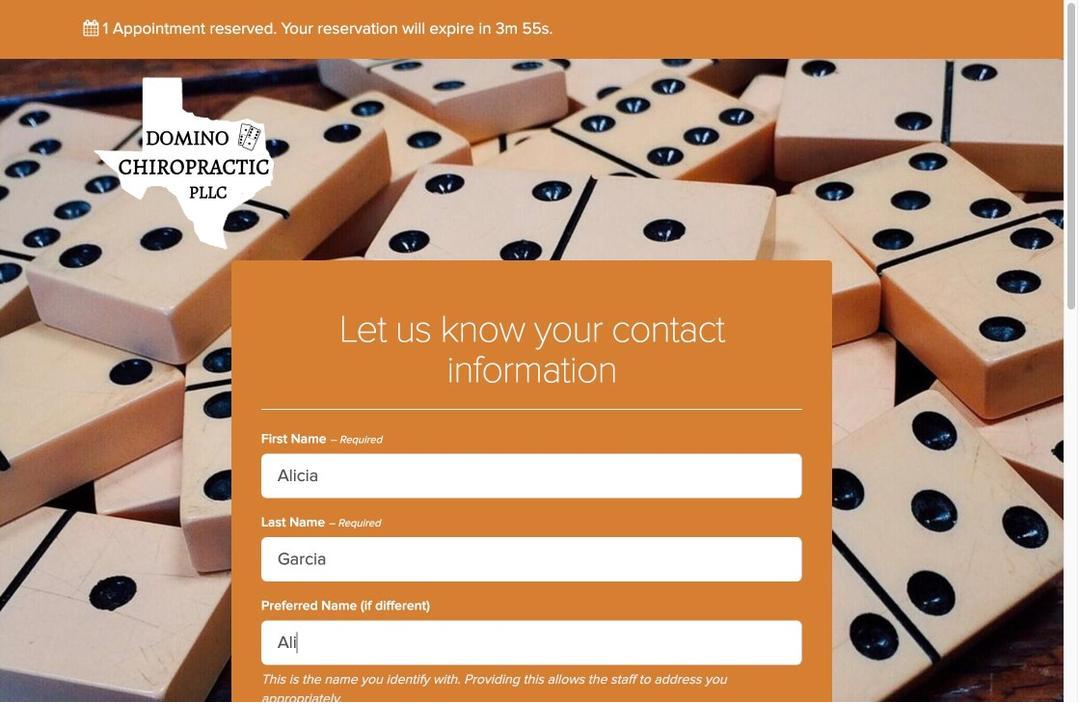 Task type: locate. For each thing, give the bounding box(es) containing it.
calendar image
[[83, 20, 99, 37]]

Preferred Name (if different) text field
[[261, 621, 803, 665]]

domino chiropractic image
[[93, 77, 275, 251]]

Last Name text field
[[261, 537, 803, 582]]



Task type: vqa. For each thing, say whether or not it's contained in the screenshot.
Domino Chiropractic image
yes



Task type: describe. For each thing, give the bounding box(es) containing it.
First Name text field
[[261, 454, 803, 498]]



